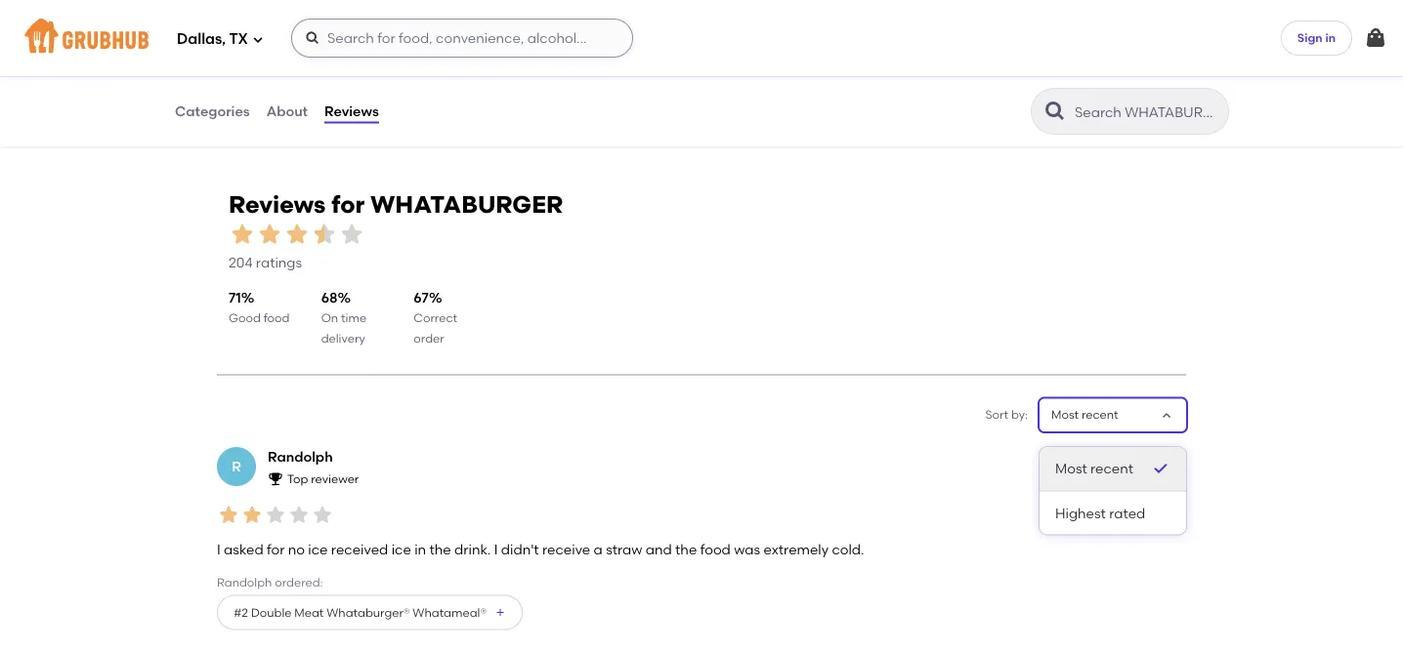 Task type: describe. For each thing, give the bounding box(es) containing it.
35–50
[[202, 67, 237, 81]]

(002)
[[697, 17, 738, 36]]

was
[[734, 542, 761, 559]]

1 ice from the left
[[308, 542, 328, 559]]

35–50 min $5.49 delivery
[[202, 67, 278, 98]]

71 good food
[[229, 290, 290, 326]]

25–40 min $3.49 delivery
[[552, 67, 627, 98]]

food inside 71 good food
[[264, 311, 290, 326]]

30–45 min $4.99 delivery
[[901, 67, 977, 98]]

sign in
[[1298, 31, 1336, 45]]

204
[[229, 255, 253, 271]]

sort by:
[[986, 408, 1028, 422]]

min for ihop
[[240, 67, 261, 81]]

$5.49
[[202, 84, 231, 98]]

25–40
[[552, 67, 586, 81]]

delivery for 68
[[321, 331, 365, 345]]

randolph for randolph ordered:
[[217, 575, 272, 590]]

top
[[287, 473, 308, 487]]

67 correct order
[[414, 290, 458, 345]]

village
[[552, 17, 605, 36]]

american
[[230, 42, 286, 56]]

bakery
[[579, 42, 618, 56]]

1 vertical spatial food
[[700, 542, 731, 559]]

ihop link
[[202, 15, 503, 37]]

68
[[321, 290, 338, 306]]

1 horizontal spatial ratings
[[812, 67, 852, 81]]

yesterday
[[1131, 449, 1187, 463]]

min inside the 30–45 min $4.99 delivery
[[938, 67, 959, 81]]

trophy icon image
[[268, 471, 283, 487]]

no
[[288, 542, 305, 559]]

min for village baking co. (002)
[[589, 67, 610, 81]]

i asked for no ice received ice in the drink.  i didn't receive a straw and the food was extremely cold.
[[217, 542, 864, 559]]

in inside button
[[1326, 31, 1336, 45]]

highest rated
[[1056, 505, 1146, 522]]

good
[[229, 311, 261, 326]]

main navigation navigation
[[0, 0, 1404, 76]]

most inside "sort by:" "field"
[[1052, 408, 1079, 422]]

delivery for 30–45
[[933, 84, 977, 98]]

68 on time delivery
[[321, 290, 367, 345]]

1 i from the left
[[217, 542, 221, 559]]

caret down icon image
[[1159, 408, 1175, 424]]

delivery for 25–40
[[583, 84, 627, 98]]

about
[[267, 103, 308, 120]]

drink.
[[455, 542, 491, 559]]

1 vertical spatial in
[[415, 542, 426, 559]]

71
[[229, 290, 241, 306]]

sign in button
[[1281, 21, 1353, 56]]

reviews for reviews
[[325, 103, 379, 120]]

2 i from the left
[[494, 542, 498, 559]]

check icon image
[[1151, 460, 1171, 479]]

Sort by: field
[[1052, 407, 1119, 424]]

whataburger®
[[327, 606, 410, 620]]

reviews for reviews for whataburger
[[229, 191, 326, 219]]

ihop
[[202, 17, 242, 36]]



Task type: vqa. For each thing, say whether or not it's contained in the screenshot.
RECENT in option
yes



Task type: locate. For each thing, give the bounding box(es) containing it.
recent
[[1082, 408, 1119, 422], [1091, 461, 1134, 478]]

most right by:
[[1052, 408, 1079, 422]]

ratings right 118
[[1155, 88, 1201, 104]]

in right the sign
[[1326, 31, 1336, 45]]

sign
[[1298, 31, 1323, 45]]

not
[[743, 67, 763, 81]]

double
[[251, 606, 292, 620]]

delivery right $3.49
[[583, 84, 627, 98]]

min
[[240, 67, 261, 81], [589, 67, 610, 81], [938, 67, 959, 81]]

0 vertical spatial reviews
[[325, 103, 379, 120]]

recent inside "sort by:" "field"
[[1082, 408, 1119, 422]]

r
[[232, 459, 241, 475]]

0 vertical spatial most recent
[[1052, 408, 1119, 422]]

rated
[[1109, 505, 1146, 522]]

most recent inside most recent option
[[1056, 461, 1134, 478]]

1 vertical spatial most recent
[[1056, 461, 1134, 478]]

delivery inside 35–50 min $5.49 delivery
[[234, 84, 278, 98]]

1 vertical spatial for
[[267, 542, 285, 559]]

0 horizontal spatial ratings
[[256, 255, 302, 271]]

i left asked
[[217, 542, 221, 559]]

1 horizontal spatial i
[[494, 542, 498, 559]]

by:
[[1012, 408, 1028, 422]]

2 horizontal spatial min
[[938, 67, 959, 81]]

meat
[[295, 606, 324, 620]]

i
[[217, 542, 221, 559], [494, 542, 498, 559]]

dallas,
[[177, 30, 226, 48]]

1 horizontal spatial in
[[1326, 31, 1336, 45]]

2 horizontal spatial ratings
[[1155, 88, 1201, 104]]

delivery up 'about' at the left top of the page
[[234, 84, 278, 98]]

ratings for 204 ratings
[[256, 255, 302, 271]]

tx
[[229, 30, 248, 48]]

0 horizontal spatial for
[[267, 542, 285, 559]]

reviews up 204 ratings
[[229, 191, 326, 219]]

ratings
[[812, 67, 852, 81], [1155, 88, 1201, 104], [256, 255, 302, 271]]

0 vertical spatial food
[[264, 311, 290, 326]]

cold.
[[832, 542, 864, 559]]

1 vertical spatial most
[[1056, 461, 1088, 478]]

1 min from the left
[[240, 67, 261, 81]]

min inside 25–40 min $3.49 delivery
[[589, 67, 610, 81]]

reviews
[[325, 103, 379, 120], [229, 191, 326, 219]]

#2 double meat whataburger® whatameal® button
[[217, 596, 523, 631]]

reviewer
[[311, 473, 359, 487]]

67
[[414, 290, 429, 306]]

Search for food, convenience, alcohol... search field
[[291, 19, 633, 58]]

not enough ratings
[[743, 67, 852, 81]]

highest
[[1056, 505, 1106, 522]]

min down american
[[240, 67, 261, 81]]

didn't
[[501, 542, 539, 559]]

#2
[[234, 606, 248, 620]]

2 the from the left
[[675, 542, 697, 559]]

randolph up #2
[[217, 575, 272, 590]]

1 vertical spatial reviews
[[229, 191, 326, 219]]

most recent
[[1052, 408, 1119, 422], [1056, 461, 1134, 478]]

the left the drink.
[[430, 542, 451, 559]]

1 horizontal spatial for
[[331, 191, 365, 219]]

straw
[[606, 542, 643, 559]]

ratings for 118 ratings
[[1155, 88, 1201, 104]]

food right good
[[264, 311, 290, 326]]

the
[[430, 542, 451, 559], [675, 542, 697, 559]]

0 horizontal spatial the
[[430, 542, 451, 559]]

delivery right the $4.99
[[933, 84, 977, 98]]

ratings right enough
[[812, 67, 852, 81]]

1 vertical spatial recent
[[1091, 461, 1134, 478]]

204 ratings
[[229, 255, 302, 271]]

min down bakery
[[589, 67, 610, 81]]

0 vertical spatial randolph
[[268, 449, 333, 466]]

ice
[[308, 542, 328, 559], [392, 542, 411, 559]]

i right the drink.
[[494, 542, 498, 559]]

ratings right 204
[[256, 255, 302, 271]]

categories button
[[174, 76, 251, 147]]

most
[[1052, 408, 1079, 422], [1056, 461, 1088, 478]]

about button
[[266, 76, 309, 147]]

0 vertical spatial recent
[[1082, 408, 1119, 422]]

ice right no
[[308, 542, 328, 559]]

time
[[341, 311, 367, 326]]

svg image right svg icon
[[305, 30, 321, 46]]

0 horizontal spatial food
[[264, 311, 290, 326]]

delivery inside the 68 on time delivery
[[321, 331, 365, 345]]

asked
[[224, 542, 264, 559]]

randolph up top
[[268, 449, 333, 466]]

in left the drink.
[[415, 542, 426, 559]]

most inside option
[[1056, 461, 1088, 478]]

1 vertical spatial randolph
[[217, 575, 272, 590]]

village baking co. (002)
[[552, 17, 738, 36]]

0 vertical spatial most
[[1052, 408, 1079, 422]]

0 vertical spatial in
[[1326, 31, 1336, 45]]

1 horizontal spatial the
[[675, 542, 697, 559]]

randolph ordered:
[[217, 575, 323, 590]]

food left was
[[700, 542, 731, 559]]

top reviewer
[[287, 473, 359, 487]]

the right and at the bottom left of page
[[675, 542, 697, 559]]

food
[[264, 311, 290, 326], [700, 542, 731, 559]]

recent up "highest rated"
[[1091, 461, 1134, 478]]

plus icon image
[[495, 608, 506, 619]]

1 horizontal spatial min
[[589, 67, 610, 81]]

2 ice from the left
[[392, 542, 411, 559]]

recent up most recent option
[[1082, 408, 1119, 422]]

1 the from the left
[[430, 542, 451, 559]]

correct
[[414, 311, 458, 326]]

for
[[331, 191, 365, 219], [267, 542, 285, 559]]

subscription pass image
[[552, 42, 571, 57]]

whataburger
[[370, 191, 563, 219]]

ice right 'received'
[[392, 542, 411, 559]]

ordered:
[[275, 575, 323, 590]]

svg image right sign in button on the top right of the page
[[1364, 26, 1388, 50]]

2 min from the left
[[589, 67, 610, 81]]

reviews button
[[324, 76, 380, 147]]

svg image
[[252, 34, 264, 45]]

recent inside option
[[1091, 461, 1134, 478]]

most recent up most recent option
[[1052, 408, 1119, 422]]

30–45
[[901, 67, 935, 81]]

$4.99
[[901, 84, 930, 98]]

1 horizontal spatial ice
[[392, 542, 411, 559]]

0 horizontal spatial ice
[[308, 542, 328, 559]]

#2 double meat whataburger® whatameal®
[[234, 606, 487, 620]]

a
[[594, 542, 603, 559]]

delivery for 35–50
[[234, 84, 278, 98]]

star icon image
[[425, 66, 440, 82], [440, 66, 456, 82], [456, 66, 471, 82], [471, 66, 487, 82], [471, 66, 487, 82], [487, 66, 503, 82], [1123, 66, 1139, 82], [1139, 66, 1154, 82], [1154, 66, 1170, 82], [1170, 66, 1186, 82], [1170, 66, 1186, 82], [1186, 66, 1201, 82], [229, 221, 256, 248], [256, 221, 283, 248], [283, 221, 311, 248], [311, 221, 338, 248], [311, 221, 338, 248], [338, 221, 366, 248], [217, 504, 240, 527], [240, 504, 264, 527], [264, 504, 287, 527], [287, 504, 311, 527], [311, 504, 334, 527]]

dallas, tx
[[177, 30, 248, 48]]

randolph
[[268, 449, 333, 466], [217, 575, 272, 590]]

0 horizontal spatial in
[[415, 542, 426, 559]]

whatameal®
[[413, 606, 487, 620]]

subscription pass image
[[202, 42, 222, 57]]

delivery inside 25–40 min $3.49 delivery
[[583, 84, 627, 98]]

baking
[[609, 17, 663, 36]]

search icon image
[[1044, 100, 1067, 123]]

randolph for randolph
[[268, 449, 333, 466]]

in
[[1326, 31, 1336, 45], [415, 542, 426, 559]]

for down reviews button
[[331, 191, 365, 219]]

most recent option
[[1040, 448, 1187, 492]]

co.
[[667, 17, 693, 36]]

most recent up "highest rated"
[[1056, 461, 1134, 478]]

0 vertical spatial for
[[331, 191, 365, 219]]

delivery
[[234, 84, 278, 98], [583, 84, 627, 98], [933, 84, 977, 98], [321, 331, 365, 345]]

min right 30–45
[[938, 67, 959, 81]]

svg image
[[1364, 26, 1388, 50], [305, 30, 321, 46]]

min inside 35–50 min $5.49 delivery
[[240, 67, 261, 81]]

118 ratings
[[1134, 88, 1201, 104]]

on
[[321, 311, 338, 326]]

delivery down time
[[321, 331, 365, 345]]

extremely
[[764, 542, 829, 559]]

receive
[[542, 542, 591, 559]]

1 vertical spatial ratings
[[1155, 88, 1201, 104]]

0 horizontal spatial min
[[240, 67, 261, 81]]

0 vertical spatial ratings
[[812, 67, 852, 81]]

categories
[[175, 103, 250, 120]]

3 min from the left
[[938, 67, 959, 81]]

for left no
[[267, 542, 285, 559]]

village baking co. (002) link
[[552, 15, 852, 37]]

reviews inside button
[[325, 103, 379, 120]]

order
[[414, 331, 444, 345]]

reviews for whataburger
[[229, 191, 563, 219]]

sort
[[986, 408, 1009, 422]]

0 horizontal spatial i
[[217, 542, 221, 559]]

1 horizontal spatial food
[[700, 542, 731, 559]]

$3.49
[[552, 84, 580, 98]]

2 vertical spatial ratings
[[256, 255, 302, 271]]

118
[[1134, 88, 1152, 104]]

0 horizontal spatial svg image
[[305, 30, 321, 46]]

Search WHATABURGER search field
[[1073, 103, 1223, 121]]

delivery inside the 30–45 min $4.99 delivery
[[933, 84, 977, 98]]

1 horizontal spatial svg image
[[1364, 26, 1388, 50]]

and
[[646, 542, 672, 559]]

reviews right 'about' at the left top of the page
[[325, 103, 379, 120]]

most up highest
[[1056, 461, 1088, 478]]

received
[[331, 542, 388, 559]]

enough
[[766, 67, 810, 81]]



